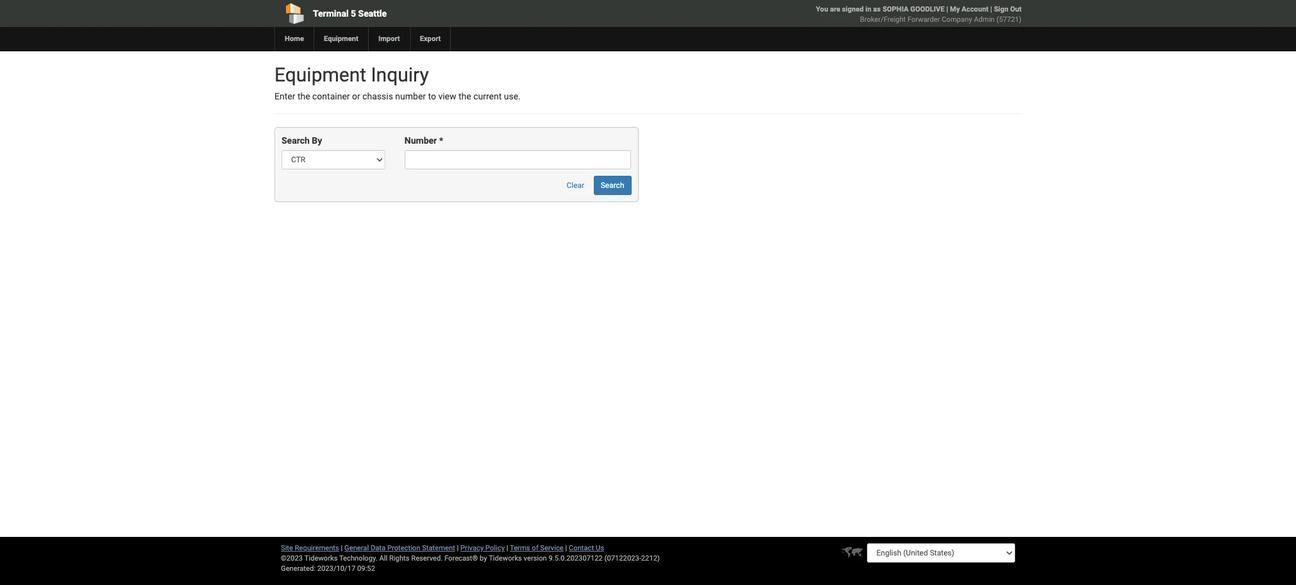 Task type: locate. For each thing, give the bounding box(es) containing it.
tideworks
[[489, 554, 522, 563]]

my
[[950, 5, 960, 13]]

search for search by
[[282, 136, 310, 146]]

reserved.
[[411, 554, 443, 563]]

number
[[405, 136, 437, 146]]

2 the from the left
[[459, 91, 471, 101]]

search right clear
[[601, 181, 624, 190]]

| left general
[[341, 544, 343, 552]]

| up 9.5.0.202307122
[[565, 544, 567, 552]]

0 horizontal spatial search
[[282, 136, 310, 146]]

search left by
[[282, 136, 310, 146]]

equipment inside equipment inquiry enter the container or chassis number to view the current use.
[[275, 64, 366, 86]]

0 vertical spatial equipment
[[324, 35, 359, 43]]

terminal 5 seattle link
[[275, 0, 575, 27]]

equipment down "terminal 5 seattle" at the top of page
[[324, 35, 359, 43]]

equipment inside equipment link
[[324, 35, 359, 43]]

company
[[942, 15, 972, 24]]

view
[[438, 91, 456, 101]]

search by
[[282, 136, 322, 146]]

number
[[395, 91, 426, 101]]

contact us link
[[569, 544, 604, 552]]

terms
[[510, 544, 530, 552]]

generated:
[[281, 565, 316, 573]]

import link
[[368, 27, 410, 51]]

09:52
[[357, 565, 375, 573]]

requirements
[[295, 544, 339, 552]]

or
[[352, 91, 360, 101]]

the right view
[[459, 91, 471, 101]]

clear button
[[560, 176, 592, 195]]

the right enter
[[298, 91, 310, 101]]

1 horizontal spatial search
[[601, 181, 624, 190]]

forwarder
[[908, 15, 940, 24]]

my account link
[[950, 5, 989, 13]]

search
[[282, 136, 310, 146], [601, 181, 624, 190]]

use.
[[504, 91, 521, 101]]

to
[[428, 91, 436, 101]]

as
[[873, 5, 881, 13]]

terminal 5 seattle
[[313, 8, 387, 19]]

number *
[[405, 136, 443, 146]]

policy
[[486, 544, 505, 552]]

1 vertical spatial search
[[601, 181, 624, 190]]

technology.
[[339, 554, 378, 563]]

terms of service link
[[510, 544, 564, 552]]

the
[[298, 91, 310, 101], [459, 91, 471, 101]]

1 vertical spatial equipment
[[275, 64, 366, 86]]

0 vertical spatial search
[[282, 136, 310, 146]]

terminal
[[313, 8, 349, 19]]

forecast®
[[445, 554, 478, 563]]

| left my
[[947, 5, 948, 13]]

us
[[596, 544, 604, 552]]

home link
[[275, 27, 314, 51]]

©2023 tideworks
[[281, 554, 338, 563]]

search for search
[[601, 181, 624, 190]]

equipment up container on the left of the page
[[275, 64, 366, 86]]

by
[[312, 136, 322, 146]]

| up forecast®
[[457, 544, 459, 552]]

1 horizontal spatial the
[[459, 91, 471, 101]]

statement
[[422, 544, 455, 552]]

out
[[1010, 5, 1022, 13]]

|
[[947, 5, 948, 13], [991, 5, 992, 13], [341, 544, 343, 552], [457, 544, 459, 552], [507, 544, 508, 552], [565, 544, 567, 552]]

*
[[439, 136, 443, 146]]

0 horizontal spatial the
[[298, 91, 310, 101]]

(57721)
[[997, 15, 1022, 24]]

search inside button
[[601, 181, 624, 190]]

| left sign at the right of the page
[[991, 5, 992, 13]]

general
[[345, 544, 369, 552]]

equipment
[[324, 35, 359, 43], [275, 64, 366, 86]]

container
[[312, 91, 350, 101]]

search button
[[594, 176, 632, 195]]



Task type: vqa. For each thing, say whether or not it's contained in the screenshot.
Terminal 5 Seattle Seattle, Washington
no



Task type: describe. For each thing, give the bounding box(es) containing it.
all
[[379, 554, 388, 563]]

2023/10/17
[[317, 565, 356, 573]]

site requirements link
[[281, 544, 339, 552]]

| up tideworks on the left bottom
[[507, 544, 508, 552]]

rights
[[389, 554, 410, 563]]

seattle
[[358, 8, 387, 19]]

5
[[351, 8, 356, 19]]

goodlive
[[911, 5, 945, 13]]

site
[[281, 544, 293, 552]]

chassis
[[363, 91, 393, 101]]

equipment for equipment inquiry enter the container or chassis number to view the current use.
[[275, 64, 366, 86]]

contact
[[569, 544, 594, 552]]

Number * text field
[[405, 150, 632, 170]]

9.5.0.202307122
[[549, 554, 603, 563]]

you
[[816, 5, 828, 13]]

export
[[420, 35, 441, 43]]

in
[[866, 5, 872, 13]]

equipment link
[[314, 27, 368, 51]]

(07122023-
[[605, 554, 641, 563]]

sign
[[994, 5, 1009, 13]]

admin
[[974, 15, 995, 24]]

2212)
[[641, 554, 660, 563]]

privacy policy link
[[461, 544, 505, 552]]

sign out link
[[994, 5, 1022, 13]]

service
[[540, 544, 564, 552]]

enter
[[275, 91, 295, 101]]

current
[[474, 91, 502, 101]]

data
[[371, 544, 386, 552]]

signed
[[842, 5, 864, 13]]

export link
[[410, 27, 451, 51]]

home
[[285, 35, 304, 43]]

inquiry
[[371, 64, 429, 86]]

equipment inquiry enter the container or chassis number to view the current use.
[[275, 64, 521, 101]]

1 the from the left
[[298, 91, 310, 101]]

version
[[524, 554, 547, 563]]

site requirements | general data protection statement | privacy policy | terms of service | contact us ©2023 tideworks technology. all rights reserved. forecast® by tideworks version 9.5.0.202307122 (07122023-2212) generated: 2023/10/17 09:52
[[281, 544, 660, 573]]

privacy
[[461, 544, 484, 552]]

protection
[[387, 544, 420, 552]]

general data protection statement link
[[345, 544, 455, 552]]

are
[[830, 5, 841, 13]]

you are signed in as sophia goodlive | my account | sign out broker/freight forwarder company admin (57721)
[[816, 5, 1022, 24]]

sophia
[[883, 5, 909, 13]]

of
[[532, 544, 539, 552]]

clear
[[567, 181, 585, 190]]

broker/freight
[[860, 15, 906, 24]]

account
[[962, 5, 989, 13]]

equipment for equipment
[[324, 35, 359, 43]]

by
[[480, 554, 487, 563]]

import
[[378, 35, 400, 43]]



